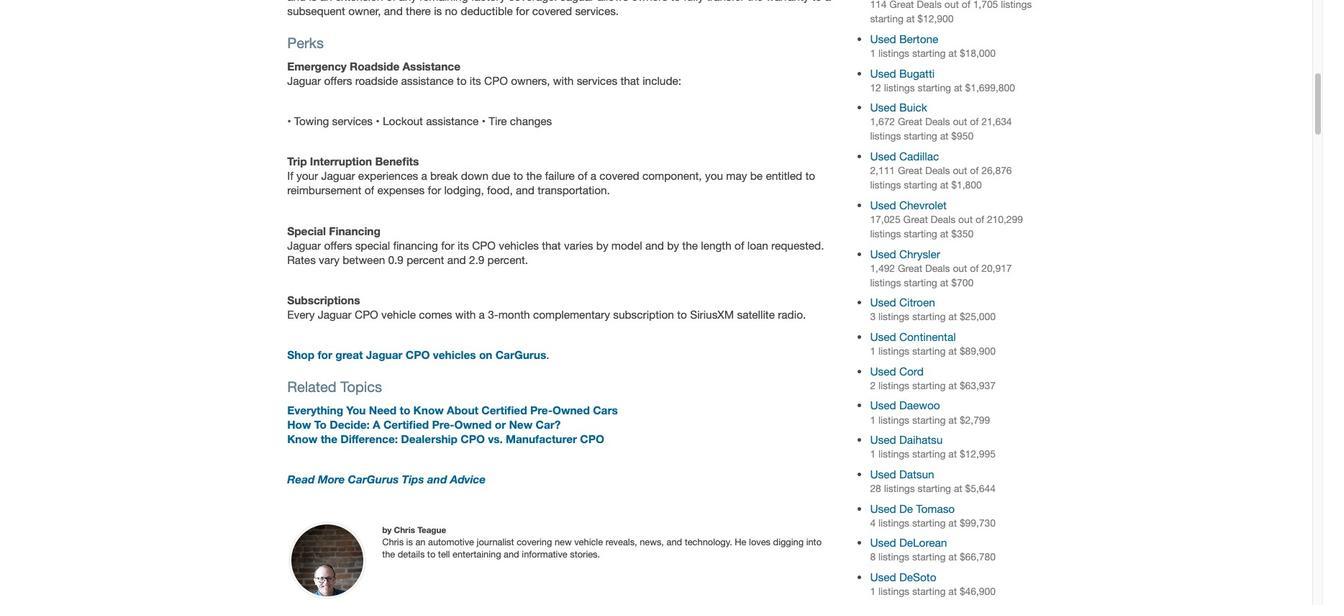 Task type: describe. For each thing, give the bounding box(es) containing it.
used for used bugatti 12 listings starting at $1,699,800
[[870, 67, 896, 80]]

starting inside 'used cord 2 listings starting at $63,937'
[[913, 380, 946, 391]]

assistance inside emergency roadside assistance jaguar offers roadside assistance to its cpo owners, with services that include:
[[401, 74, 454, 87]]

include:
[[643, 74, 682, 87]]

to inside subscriptions every jaguar cpo vehicle comes with a 3-month complementary subscription to siriusxm satellite radio.
[[677, 308, 687, 321]]

2,111 great deals out of 26,876 listings starting at
[[870, 165, 1012, 191]]

and down journalist in the bottom of the page
[[504, 549, 519, 560]]

listings inside used bertone 1 listings starting at $18,000
[[879, 47, 910, 59]]

starting inside used de tomaso 4 listings starting at $99,730
[[913, 517, 946, 529]]

to inside by chris teague chris is an automotive journalist covering new vehicle reveals, news, and technology. he loves digging into the details to tell entertaining and informative stories.
[[427, 549, 436, 560]]

used chrysler
[[870, 247, 941, 260]]

used buick
[[870, 101, 927, 114]]

emergency
[[287, 60, 347, 73]]

starting inside 17,025 great deals out of 210,299 listings starting at
[[904, 228, 938, 240]]

starting inside used bertone 1 listings starting at $18,000
[[913, 47, 946, 59]]

read
[[287, 473, 315, 486]]

2 horizontal spatial a
[[591, 169, 597, 182]]

datsun
[[900, 468, 935, 481]]

how to decide: a certified pre-owned or new car? link
[[287, 418, 561, 431]]

$1,699,800
[[966, 82, 1015, 93]]

used continental link
[[870, 330, 956, 343]]

used for used buick
[[870, 101, 896, 114]]

great
[[336, 348, 363, 361]]

cadillac
[[900, 150, 939, 163]]

listings inside 17,025 great deals out of 210,299 listings starting at
[[870, 228, 901, 240]]

you
[[346, 404, 366, 417]]

cpo down comes
[[406, 348, 430, 361]]

1 vertical spatial assistance
[[426, 115, 479, 128]]

for inside trip interruption benefits if your jaguar experiences a break down due to the failure of a covered component, you may be entitled to reimbursement of expenses for lodging, food, and transportation.
[[428, 184, 441, 197]]

everything
[[287, 404, 343, 417]]

used cadillac
[[870, 150, 939, 163]]

used for used cord 2 listings starting at $63,937
[[870, 365, 896, 378]]

continental
[[900, 330, 956, 343]]

buick
[[900, 101, 927, 114]]

$63,937
[[960, 380, 996, 391]]

vehicles inside special financing jaguar offers special financing for its cpo vehicles that varies by model and by the length of loan requested. rates vary between 0.9 percent and 2.9 percent.
[[499, 239, 539, 252]]

8
[[870, 552, 876, 563]]

1,492
[[870, 262, 895, 274]]

a for due
[[421, 169, 427, 182]]

teague
[[418, 526, 446, 536]]

$2,799
[[960, 414, 991, 426]]

at inside 1,492 great deals out of 20,917 listings starting at
[[940, 277, 949, 288]]

on
[[479, 348, 493, 361]]

at inside 114 great deals out of 1,705 listings starting at
[[907, 13, 915, 25]]

chrysler
[[900, 247, 941, 260]]

your
[[297, 169, 318, 182]]

offers inside special financing jaguar offers special financing for its cpo vehicles that varies by model and by the length of loan requested. rates vary between 0.9 percent and 2.9 percent.
[[324, 239, 352, 252]]

used bugatti 12 listings starting at $1,699,800
[[870, 67, 1015, 93]]

informative
[[522, 549, 568, 560]]

used for used chrysler
[[870, 247, 896, 260]]

at inside used bugatti 12 listings starting at $1,699,800
[[954, 82, 963, 93]]

covering
[[517, 537, 552, 548]]

used de tomaso 4 listings starting at $99,730
[[870, 502, 996, 529]]

listings inside 'used cord 2 listings starting at $63,937'
[[879, 380, 910, 391]]

of inside 1,492 great deals out of 20,917 listings starting at
[[970, 262, 979, 274]]

great for chrysler
[[898, 262, 923, 274]]

at inside used delorean 8 listings starting at $66,780
[[949, 552, 957, 563]]

at inside used datsun 28 listings starting at $5,644
[[954, 483, 963, 494]]

at inside 'used daewoo 1 listings starting at $2,799'
[[949, 414, 957, 426]]

radio.
[[778, 308, 806, 321]]

dealership
[[401, 433, 458, 446]]

great for chevrolet
[[904, 214, 928, 225]]

how
[[287, 418, 311, 431]]

reimbursement
[[287, 184, 362, 197]]

component,
[[643, 169, 702, 182]]

17,025
[[870, 214, 901, 225]]

1 for used bertone
[[870, 47, 876, 59]]

cord
[[900, 365, 924, 378]]

listings inside "used desoto 1 listings starting at $46,900"
[[879, 586, 910, 597]]

comes
[[419, 308, 452, 321]]

for inside special financing jaguar offers special financing for its cpo vehicles that varies by model and by the length of loan requested. rates vary between 0.9 percent and 2.9 percent.
[[441, 239, 455, 252]]

citroen
[[900, 296, 935, 309]]

chevrolet
[[900, 199, 947, 211]]

to inside everything you need to know about certified pre-owned cars how to decide: a certified pre-owned or new car? know the difference: dealership cpo vs. manufacturer cpo
[[400, 404, 410, 417]]

the inside trip interruption benefits if your jaguar experiences a break down due to the failure of a covered component, you may be entitled to reimbursement of expenses for lodging, food, and transportation.
[[526, 169, 542, 182]]

and inside trip interruption benefits if your jaguar experiences a break down due to the failure of a covered component, you may be entitled to reimbursement of expenses for lodging, food, and transportation.
[[516, 184, 535, 197]]

starting inside the '2,111 great deals out of 26,876 listings starting at'
[[904, 179, 938, 191]]

loves
[[749, 537, 771, 548]]

1 for used daewoo
[[870, 414, 876, 426]]

perks
[[287, 35, 324, 51]]

with inside emergency roadside assistance jaguar offers roadside assistance to its cpo owners, with services that include:
[[553, 74, 574, 87]]

• towing services • lockout assistance • tire changes
[[287, 115, 552, 128]]

used bugatti link
[[870, 67, 935, 80]]

of inside 114 great deals out of 1,705 listings starting at
[[962, 0, 971, 10]]

starting inside 1,492 great deals out of 20,917 listings starting at
[[904, 277, 938, 288]]

starting inside "used desoto 1 listings starting at $46,900"
[[913, 586, 946, 597]]

at inside used de tomaso 4 listings starting at $99,730
[[949, 517, 957, 529]]

$12,900
[[918, 13, 954, 25]]

0 vertical spatial chris
[[394, 526, 415, 536]]

changes
[[510, 115, 552, 128]]

used datsun link
[[870, 468, 935, 481]]

used chevrolet
[[870, 199, 947, 211]]

2 • from the left
[[376, 115, 380, 128]]

offers inside emergency roadside assistance jaguar offers roadside assistance to its cpo owners, with services that include:
[[324, 74, 352, 87]]

1 horizontal spatial know
[[414, 404, 444, 417]]

used for used bertone 1 listings starting at $18,000
[[870, 32, 896, 45]]

listings inside 'used daewoo 1 listings starting at $2,799'
[[879, 414, 910, 426]]

loan
[[748, 239, 769, 252]]

entitled
[[766, 169, 803, 182]]

used for used delorean 8 listings starting at $66,780
[[870, 536, 896, 549]]

the inside by chris teague chris is an automotive journalist covering new vehicle reveals, news, and technology. he loves digging into the details to tell entertaining and informative stories.
[[382, 549, 395, 560]]

you
[[705, 169, 723, 182]]

$18,000
[[960, 47, 996, 59]]

listings inside used citroen 3 listings starting at $25,000
[[879, 311, 910, 323]]

used for used de tomaso 4 listings starting at $99,730
[[870, 502, 896, 515]]

0.9
[[388, 253, 404, 266]]

and right news,
[[667, 537, 682, 548]]

transportation.
[[538, 184, 610, 197]]

used de tomaso link
[[870, 502, 955, 515]]

starting inside used daihatsu 1 listings starting at $12,995
[[913, 449, 946, 460]]

de
[[900, 502, 913, 515]]

210,299
[[987, 214, 1023, 225]]

used cadillac link
[[870, 150, 939, 163]]

starting inside 114 great deals out of 1,705 listings starting at
[[870, 13, 904, 25]]

1 • from the left
[[287, 115, 291, 128]]

tips
[[402, 473, 424, 486]]

1,672
[[870, 116, 895, 128]]

benefits
[[375, 155, 419, 168]]

shop for great jaguar cpo vehicles on cargurus .
[[287, 348, 549, 361]]

varies
[[564, 239, 593, 252]]

21,634
[[982, 116, 1012, 128]]

vary
[[319, 253, 340, 266]]

used daewoo link
[[870, 399, 940, 412]]

1 vertical spatial chris
[[382, 537, 404, 548]]

at inside "1,672 great deals out of 21,634 listings starting at"
[[940, 131, 949, 142]]

services inside emergency roadside assistance jaguar offers roadside assistance to its cpo owners, with services that include:
[[577, 74, 618, 87]]

subscriptions
[[287, 294, 360, 306]]

out for chrysler
[[953, 262, 968, 274]]

used for used daihatsu 1 listings starting at $12,995
[[870, 433, 896, 446]]

to right due
[[514, 169, 523, 182]]

to right entitled on the top right of the page
[[806, 169, 816, 182]]

$350
[[952, 228, 974, 240]]

vehicle inside subscriptions every jaguar cpo vehicle comes with a 3-month complementary subscription to siriusxm satellite radio.
[[382, 308, 416, 321]]

$12,995
[[960, 449, 996, 460]]

of up transportation.
[[578, 169, 588, 182]]

2.9
[[469, 253, 485, 266]]

and left 2.9
[[447, 253, 466, 266]]

rates
[[287, 253, 316, 266]]

jaguar inside subscriptions every jaguar cpo vehicle comes with a 3-month complementary subscription to siriusxm satellite radio.
[[318, 308, 352, 321]]

lodging,
[[444, 184, 484, 197]]

3 • from the left
[[482, 115, 486, 128]]

jaguar inside trip interruption benefits if your jaguar experiences a break down due to the failure of a covered component, you may be entitled to reimbursement of expenses for lodging, food, and transportation.
[[321, 169, 355, 182]]

starting inside used datsun 28 listings starting at $5,644
[[918, 483, 952, 494]]

starting inside used continental 1 listings starting at $89,900
[[913, 346, 946, 357]]

used for used datsun 28 listings starting at $5,644
[[870, 468, 896, 481]]

starting inside "1,672 great deals out of 21,634 listings starting at"
[[904, 131, 938, 142]]

listings inside 1,492 great deals out of 20,917 listings starting at
[[870, 277, 901, 288]]

listings inside used de tomaso 4 listings starting at $99,730
[[879, 517, 910, 529]]

listings inside "1,672 great deals out of 21,634 listings starting at"
[[870, 131, 901, 142]]

of inside the '2,111 great deals out of 26,876 listings starting at'
[[970, 165, 979, 176]]

at inside used continental 1 listings starting at $89,900
[[949, 346, 957, 357]]

used for used citroen 3 listings starting at $25,000
[[870, 296, 896, 309]]

12
[[870, 82, 882, 93]]

bertone
[[900, 32, 939, 45]]

used daihatsu 1 listings starting at $12,995
[[870, 433, 996, 460]]

its inside emergency roadside assistance jaguar offers roadside assistance to its cpo owners, with services that include:
[[470, 74, 481, 87]]

he
[[735, 537, 747, 548]]

to inside emergency roadside assistance jaguar offers roadside assistance to its cpo owners, with services that include:
[[457, 74, 467, 87]]

by chris teague chris is an automotive journalist covering new vehicle reveals, news, and technology. he loves digging into the details to tell entertaining and informative stories.
[[382, 526, 822, 560]]

great for buick
[[898, 116, 923, 128]]

roadside
[[355, 74, 398, 87]]

deals for used cadillac
[[925, 165, 950, 176]]

listings inside used datsun 28 listings starting at $5,644
[[884, 483, 915, 494]]

jaguar right 'great'
[[366, 348, 403, 361]]

listings inside used bugatti 12 listings starting at $1,699,800
[[884, 82, 915, 93]]

out for cadillac
[[953, 165, 968, 176]]

its inside special financing jaguar offers special financing for its cpo vehicles that varies by model and by the length of loan requested. rates vary between 0.9 percent and 2.9 percent.
[[458, 239, 469, 252]]



Task type: vqa. For each thing, say whether or not it's contained in the screenshot.
the View all cars at this dealership on the left bottom of the page
no



Task type: locate. For each thing, give the bounding box(es) containing it.
.
[[546, 348, 549, 361]]

2 horizontal spatial by
[[667, 239, 679, 252]]

used for used cadillac
[[870, 150, 896, 163]]

vehicle inside by chris teague chris is an automotive journalist covering new vehicle reveals, news, and technology. he loves digging into the details to tell entertaining and informative stories.
[[574, 537, 603, 548]]

great inside 114 great deals out of 1,705 listings starting at
[[890, 0, 914, 10]]

1 vertical spatial with
[[455, 308, 476, 321]]

1 horizontal spatial vehicles
[[499, 239, 539, 252]]

10 used from the top
[[870, 399, 896, 412]]

1 inside 'used daewoo 1 listings starting at $2,799'
[[870, 414, 876, 426]]

1 vertical spatial its
[[458, 239, 469, 252]]

owners,
[[511, 74, 550, 87]]

cpo down cars
[[580, 433, 605, 446]]

vehicle left comes
[[382, 308, 416, 321]]

1 vertical spatial for
[[441, 239, 455, 252]]

automotive
[[428, 537, 474, 548]]

of left loan
[[735, 239, 745, 252]]

14 used from the top
[[870, 536, 896, 549]]

special
[[287, 224, 326, 237]]

between
[[343, 253, 385, 266]]

by left teague
[[382, 526, 392, 536]]

1 vertical spatial vehicle
[[574, 537, 603, 548]]

cars
[[593, 404, 618, 417]]

entertaining
[[453, 549, 501, 560]]

1 vertical spatial cargurus
[[348, 473, 399, 486]]

out for buick
[[953, 116, 968, 128]]

used for used chevrolet
[[870, 199, 896, 211]]

0 horizontal spatial with
[[455, 308, 476, 321]]

news,
[[640, 537, 664, 548]]

daewoo
[[900, 399, 940, 412]]

at left $5,644
[[954, 483, 963, 494]]

15 used from the top
[[870, 571, 896, 584]]

of inside 17,025 great deals out of 210,299 listings starting at
[[976, 214, 985, 225]]

that inside special financing jaguar offers special financing for its cpo vehicles that varies by model and by the length of loan requested. rates vary between 0.9 percent and 2.9 percent.
[[542, 239, 561, 252]]

a for complementary
[[479, 308, 485, 321]]

deals for used buick
[[925, 116, 950, 128]]

6 used from the top
[[870, 247, 896, 260]]

the
[[526, 169, 542, 182], [683, 239, 698, 252], [321, 433, 338, 446], [382, 549, 395, 560]]

2 offers from the top
[[324, 239, 352, 252]]

0 horizontal spatial certified
[[384, 418, 429, 431]]

used bertone link
[[870, 32, 939, 45]]

used inside used de tomaso 4 listings starting at $99,730
[[870, 502, 896, 515]]

starting up cadillac
[[904, 131, 938, 142]]

of left 1,705
[[962, 0, 971, 10]]

failure
[[545, 169, 575, 182]]

1
[[870, 47, 876, 59], [870, 346, 876, 357], [870, 414, 876, 426], [870, 449, 876, 460], [870, 586, 876, 597]]

trip interruption benefits if your jaguar experiences a break down due to the failure of a covered component, you may be entitled to reimbursement of expenses for lodging, food, and transportation.
[[287, 155, 816, 197]]

cargurus
[[496, 348, 546, 361], [348, 473, 399, 486]]

0 horizontal spatial pre-
[[432, 418, 455, 431]]

of down experiences at left
[[365, 184, 374, 197]]

used up 8 on the bottom right of page
[[870, 536, 896, 549]]

jaguar down special
[[287, 239, 321, 252]]

a
[[373, 418, 380, 431]]

0 vertical spatial owned
[[553, 404, 590, 417]]

at inside 'used cord 2 listings starting at $63,937'
[[949, 380, 957, 391]]

of up $700
[[970, 262, 979, 274]]

the inside special financing jaguar offers special financing for its cpo vehicles that varies by model and by the length of loan requested. rates vary between 0.9 percent and 2.9 percent.
[[683, 239, 698, 252]]

cpo up 'great'
[[355, 308, 378, 321]]

• left lockout
[[376, 115, 380, 128]]

cpo inside emergency roadside assistance jaguar offers roadside assistance to its cpo owners, with services that include:
[[484, 74, 508, 87]]

listings down 1,672
[[870, 131, 901, 142]]

at left $66,780
[[949, 552, 957, 563]]

17,025 great deals out of 210,299 listings starting at
[[870, 214, 1023, 240]]

starting inside 'used daewoo 1 listings starting at $2,799'
[[913, 414, 946, 426]]

used delorean 8 listings starting at $66,780
[[870, 536, 996, 563]]

out up $700
[[953, 262, 968, 274]]

jaguar inside emergency roadside assistance jaguar offers roadside assistance to its cpo owners, with services that include:
[[287, 74, 321, 87]]

$950
[[952, 131, 974, 142]]

tire
[[489, 115, 507, 128]]

1 offers from the top
[[324, 74, 352, 87]]

11 used from the top
[[870, 433, 896, 446]]

cpo inside subscriptions every jaguar cpo vehicle comes with a 3-month complementary subscription to siriusxm satellite radio.
[[355, 308, 378, 321]]

26,876
[[982, 165, 1012, 176]]

1 horizontal spatial a
[[479, 308, 485, 321]]

1 used from the top
[[870, 32, 896, 45]]

out inside 114 great deals out of 1,705 listings starting at
[[945, 0, 959, 10]]

at down tomaso
[[949, 517, 957, 529]]

0 vertical spatial pre-
[[530, 404, 553, 417]]

for right shop
[[318, 348, 332, 361]]

financing
[[393, 239, 438, 252]]

month
[[499, 308, 530, 321]]

$66,780
[[960, 552, 996, 563]]

1 vertical spatial know
[[287, 433, 318, 446]]

and right tips
[[427, 473, 447, 486]]

vehicles left on
[[433, 348, 476, 361]]

out inside the '2,111 great deals out of 26,876 listings starting at'
[[953, 165, 968, 176]]

out up $350
[[959, 214, 973, 225]]

assistance down the assistance
[[401, 74, 454, 87]]

4 used from the top
[[870, 150, 896, 163]]

listings right 1,705
[[1001, 0, 1032, 10]]

starting up citroen
[[904, 277, 938, 288]]

topics
[[341, 379, 382, 395]]

starting inside used bugatti 12 listings starting at $1,699,800
[[918, 82, 952, 93]]

starting up chrysler
[[904, 228, 938, 240]]

used inside used daihatsu 1 listings starting at $12,995
[[870, 433, 896, 446]]

cargurus right on
[[496, 348, 546, 361]]

with inside subscriptions every jaguar cpo vehicle comes with a 3-month complementary subscription to siriusxm satellite radio.
[[455, 308, 476, 321]]

0 horizontal spatial vehicle
[[382, 308, 416, 321]]

3-
[[488, 308, 499, 321]]

technology.
[[685, 537, 733, 548]]

0 horizontal spatial vehicles
[[433, 348, 476, 361]]

0 vertical spatial know
[[414, 404, 444, 417]]

listings inside used delorean 8 listings starting at $66,780
[[879, 552, 910, 563]]

1 vertical spatial that
[[542, 239, 561, 252]]

to left tell
[[427, 549, 436, 560]]

used daewoo 1 listings starting at $2,799
[[870, 399, 991, 426]]

0 vertical spatial with
[[553, 74, 574, 87]]

used inside used bertone 1 listings starting at $18,000
[[870, 32, 896, 45]]

28
[[870, 483, 882, 494]]

0 vertical spatial services
[[577, 74, 618, 87]]

offers
[[324, 74, 352, 87], [324, 239, 352, 252]]

deals inside 17,025 great deals out of 210,299 listings starting at
[[931, 214, 956, 225]]

listings inside used continental 1 listings starting at $89,900
[[879, 346, 910, 357]]

out up $950
[[953, 116, 968, 128]]

2 used from the top
[[870, 67, 896, 80]]

1 horizontal spatial services
[[577, 74, 618, 87]]

8 used from the top
[[870, 330, 896, 343]]

0 horizontal spatial owned
[[455, 418, 492, 431]]

that inside emergency roadside assistance jaguar offers roadside assistance to its cpo owners, with services that include:
[[621, 74, 640, 87]]

deals inside the '2,111 great deals out of 26,876 listings starting at'
[[925, 165, 950, 176]]

for down 'break'
[[428, 184, 441, 197]]

2 1 from the top
[[870, 346, 876, 357]]

its up 2.9
[[458, 239, 469, 252]]

used inside used delorean 8 listings starting at $66,780
[[870, 536, 896, 549]]

at left $46,900 on the bottom right of the page
[[949, 586, 957, 597]]

starting down bugatti
[[918, 82, 952, 93]]

listings inside 114 great deals out of 1,705 listings starting at
[[1001, 0, 1032, 10]]

details
[[398, 549, 425, 560]]

0 vertical spatial offers
[[324, 74, 352, 87]]

the down to
[[321, 433, 338, 446]]

lockout
[[383, 115, 423, 128]]

1 vertical spatial certified
[[384, 418, 429, 431]]

delorean
[[900, 536, 947, 549]]

at left $12,995
[[949, 449, 957, 460]]

length
[[701, 239, 732, 252]]

1,705
[[974, 0, 998, 10]]

starting up tomaso
[[918, 483, 952, 494]]

used cord link
[[870, 365, 924, 378]]

siriusxm
[[690, 308, 734, 321]]

out inside 1,492 great deals out of 20,917 listings starting at
[[953, 262, 968, 274]]

used delorean link
[[870, 536, 947, 549]]

tomaso
[[916, 502, 955, 515]]

roadside
[[350, 60, 400, 73]]

0 horizontal spatial a
[[421, 169, 427, 182]]

owned up car?
[[553, 404, 590, 417]]

experiences
[[358, 169, 418, 182]]

its left owners, at the top of the page
[[470, 74, 481, 87]]

0 vertical spatial cargurus
[[496, 348, 546, 361]]

0 horizontal spatial know
[[287, 433, 318, 446]]

1 horizontal spatial certified
[[482, 404, 527, 417]]

chris up the is
[[394, 526, 415, 536]]

used datsun 28 listings starting at $5,644
[[870, 468, 996, 494]]

cpo
[[484, 74, 508, 87], [472, 239, 496, 252], [355, 308, 378, 321], [406, 348, 430, 361], [461, 433, 485, 446], [580, 433, 605, 446]]

at inside 17,025 great deals out of 210,299 listings starting at
[[940, 228, 949, 240]]

1 horizontal spatial •
[[376, 115, 380, 128]]

of up $950
[[970, 116, 979, 128]]

starting inside used delorean 8 listings starting at $66,780
[[913, 552, 946, 563]]

deals for used chrysler
[[925, 262, 950, 274]]

1 inside used daihatsu 1 listings starting at $12,995
[[870, 449, 876, 460]]

0 vertical spatial for
[[428, 184, 441, 197]]

and right food,
[[516, 184, 535, 197]]

at left $700
[[940, 277, 949, 288]]

0 horizontal spatial cargurus
[[348, 473, 399, 486]]

listings inside the '2,111 great deals out of 26,876 listings starting at'
[[870, 179, 901, 191]]

1 horizontal spatial with
[[553, 74, 574, 87]]

pre-
[[530, 404, 553, 417], [432, 418, 455, 431]]

know
[[414, 404, 444, 417], [287, 433, 318, 446]]

cpo inside special financing jaguar offers special financing for its cpo vehicles that varies by model and by the length of loan requested. rates vary between 0.9 percent and 2.9 percent.
[[472, 239, 496, 252]]

0 horizontal spatial that
[[542, 239, 561, 252]]

1 for used continental
[[870, 346, 876, 357]]

digging
[[773, 537, 804, 548]]

12 used from the top
[[870, 468, 896, 481]]

deals inside "1,672 great deals out of 21,634 listings starting at"
[[925, 116, 950, 128]]

out up $1,800
[[953, 165, 968, 176]]

deals for used chevrolet
[[931, 214, 956, 225]]

used inside used bugatti 12 listings starting at $1,699,800
[[870, 67, 896, 80]]

satellite
[[737, 308, 775, 321]]

at left $350
[[940, 228, 949, 240]]

5 used from the top
[[870, 199, 896, 211]]

1 vertical spatial services
[[332, 115, 373, 128]]

offers down emergency
[[324, 74, 352, 87]]

used inside used citroen 3 listings starting at $25,000
[[870, 296, 896, 309]]

used citroen link
[[870, 296, 935, 309]]

of inside "1,672 great deals out of 21,634 listings starting at"
[[970, 116, 979, 128]]

1 vertical spatial pre-
[[432, 418, 455, 431]]

1 vertical spatial offers
[[324, 239, 352, 252]]

listings inside used daihatsu 1 listings starting at $12,995
[[879, 449, 910, 460]]

starting down delorean
[[913, 552, 946, 563]]

used for used desoto 1 listings starting at $46,900
[[870, 571, 896, 584]]

used up 12
[[870, 67, 896, 80]]

used down 3
[[870, 330, 896, 343]]

used for used daewoo 1 listings starting at $2,799
[[870, 399, 896, 412]]

into
[[807, 537, 822, 548]]

used
[[870, 32, 896, 45], [870, 67, 896, 80], [870, 101, 896, 114], [870, 150, 896, 163], [870, 199, 896, 211], [870, 247, 896, 260], [870, 296, 896, 309], [870, 330, 896, 343], [870, 365, 896, 378], [870, 399, 896, 412], [870, 433, 896, 446], [870, 468, 896, 481], [870, 502, 896, 515], [870, 536, 896, 549], [870, 571, 896, 584]]

listings down used daewoo link
[[879, 414, 910, 426]]

starting inside used citroen 3 listings starting at $25,000
[[913, 311, 946, 323]]

$46,900
[[960, 586, 996, 597]]

cargurus left tips
[[348, 473, 399, 486]]

deals down "buick"
[[925, 116, 950, 128]]

and right model
[[646, 239, 664, 252]]

a inside subscriptions every jaguar cpo vehicle comes with a 3-month complementary subscription to siriusxm satellite radio.
[[479, 308, 485, 321]]

2 horizontal spatial •
[[482, 115, 486, 128]]

0 vertical spatial its
[[470, 74, 481, 87]]

due
[[492, 169, 510, 182]]

used continental 1 listings starting at $89,900
[[870, 330, 996, 357]]

at inside used bertone 1 listings starting at $18,000
[[949, 47, 957, 59]]

listings down used delorean link
[[879, 552, 910, 563]]

used up 1,492
[[870, 247, 896, 260]]

out inside 17,025 great deals out of 210,299 listings starting at
[[959, 214, 973, 225]]

assistance
[[403, 60, 461, 73]]

jaguar down interruption in the left top of the page
[[321, 169, 355, 182]]

listings down used citroen link
[[879, 311, 910, 323]]

• left tire
[[482, 115, 486, 128]]

great inside 1,492 great deals out of 20,917 listings starting at
[[898, 262, 923, 274]]

down
[[461, 169, 489, 182]]

0 horizontal spatial its
[[458, 239, 469, 252]]

0 vertical spatial assistance
[[401, 74, 454, 87]]

3
[[870, 311, 876, 323]]

great down the used chrysler
[[898, 262, 923, 274]]

1 horizontal spatial pre-
[[530, 404, 553, 417]]

0 vertical spatial vehicles
[[499, 239, 539, 252]]

services left include:
[[577, 74, 618, 87]]

at inside the '2,111 great deals out of 26,876 listings starting at'
[[940, 179, 949, 191]]

used inside used datsun 28 listings starting at $5,644
[[870, 468, 896, 481]]

0 horizontal spatial by
[[382, 526, 392, 536]]

at left $1,699,800
[[954, 82, 963, 93]]

chris
[[394, 526, 415, 536], [382, 537, 404, 548]]

vehicle up stories.
[[574, 537, 603, 548]]

used for used continental 1 listings starting at $89,900
[[870, 330, 896, 343]]

at inside used daihatsu 1 listings starting at $12,995
[[949, 449, 957, 460]]

0 vertical spatial certified
[[482, 404, 527, 417]]

0 vertical spatial vehicle
[[382, 308, 416, 321]]

of inside special financing jaguar offers special financing for its cpo vehicles that varies by model and by the length of loan requested. rates vary between 0.9 percent and 2.9 percent.
[[735, 239, 745, 252]]

used up 28
[[870, 468, 896, 481]]

1 horizontal spatial that
[[621, 74, 640, 87]]

7 used from the top
[[870, 296, 896, 309]]

interruption
[[310, 155, 372, 168]]

$99,730
[[960, 517, 996, 529]]

starting down desoto
[[913, 586, 946, 597]]

read more cargurus tips and advice
[[287, 473, 486, 486]]

used inside 'used daewoo 1 listings starting at $2,799'
[[870, 399, 896, 412]]

1 vertical spatial owned
[[455, 418, 492, 431]]

a up transportation.
[[591, 169, 597, 182]]

chris left the is
[[382, 537, 404, 548]]

trip
[[287, 155, 307, 168]]

jaguar
[[287, 74, 321, 87], [321, 169, 355, 182], [287, 239, 321, 252], [318, 308, 352, 321], [366, 348, 403, 361]]

deals inside 114 great deals out of 1,705 listings starting at
[[917, 0, 942, 10]]

that left the varies
[[542, 239, 561, 252]]

1 up 12
[[870, 47, 876, 59]]

listings down used bugatti link
[[884, 82, 915, 93]]

an
[[416, 537, 426, 548]]

at inside used citroen 3 listings starting at $25,000
[[949, 311, 957, 323]]

listings
[[1001, 0, 1032, 10], [879, 47, 910, 59], [884, 82, 915, 93], [870, 131, 901, 142], [870, 179, 901, 191], [870, 228, 901, 240], [870, 277, 901, 288], [879, 311, 910, 323], [879, 346, 910, 357], [879, 380, 910, 391], [879, 414, 910, 426], [879, 449, 910, 460], [884, 483, 915, 494], [879, 517, 910, 529], [879, 552, 910, 563], [879, 586, 910, 597]]

3 1 from the top
[[870, 414, 876, 426]]

0 vertical spatial that
[[621, 74, 640, 87]]

starting up daewoo
[[913, 380, 946, 391]]

out for chevrolet
[[959, 214, 973, 225]]

to left siriusxm
[[677, 308, 687, 321]]

at left the $18,000
[[949, 47, 957, 59]]

out up $12,900
[[945, 0, 959, 10]]

at inside "used desoto 1 listings starting at $46,900"
[[949, 586, 957, 597]]

shop for great jaguar cpo vehicles on cargurus link
[[287, 348, 546, 361]]

1 1 from the top
[[870, 47, 876, 59]]

$700
[[952, 277, 974, 288]]

of left 210,299 in the top right of the page
[[976, 214, 985, 225]]

deals inside 1,492 great deals out of 20,917 listings starting at
[[925, 262, 950, 274]]

know up how to decide: a certified pre-owned or new car? link at the bottom left
[[414, 404, 444, 417]]

certified up or
[[482, 404, 527, 417]]

2 vertical spatial for
[[318, 348, 332, 361]]

the left details
[[382, 549, 395, 560]]

used up 1,672
[[870, 101, 896, 114]]

1 horizontal spatial vehicle
[[574, 537, 603, 548]]

to
[[314, 418, 327, 431]]

emergency roadside assistance jaguar offers roadside assistance to its cpo owners, with services that include:
[[287, 60, 682, 87]]

be
[[750, 169, 763, 182]]

expenses
[[377, 184, 425, 197]]

used daihatsu link
[[870, 433, 943, 446]]

used left the daihatsu
[[870, 433, 896, 446]]

13 used from the top
[[870, 502, 896, 515]]

1 inside used continental 1 listings starting at $89,900
[[870, 346, 876, 357]]

1 vertical spatial vehicles
[[433, 348, 476, 361]]

1 horizontal spatial owned
[[553, 404, 590, 417]]

great inside 17,025 great deals out of 210,299 listings starting at
[[904, 214, 928, 225]]

listings down de at right bottom
[[879, 517, 910, 529]]

used inside "used desoto 1 listings starting at $46,900"
[[870, 571, 896, 584]]

1 horizontal spatial by
[[596, 239, 609, 252]]

listings down used datsun link
[[884, 483, 915, 494]]

offers up vary
[[324, 239, 352, 252]]

used inside 'used cord 2 listings starting at $63,937'
[[870, 365, 896, 378]]

assistance
[[401, 74, 454, 87], [426, 115, 479, 128]]

4
[[870, 517, 876, 529]]

cpo left the vs.
[[461, 433, 485, 446]]

out inside "1,672 great deals out of 21,634 listings starting at"
[[953, 116, 968, 128]]

the inside everything you need to know about certified pre-owned cars how to decide: a certified pre-owned or new car? know the difference: dealership cpo vs. manufacturer cpo
[[321, 433, 338, 446]]

great down "buick"
[[898, 116, 923, 128]]

great inside the '2,111 great deals out of 26,876 listings starting at'
[[898, 165, 923, 176]]

1 horizontal spatial its
[[470, 74, 481, 87]]

the left failure
[[526, 169, 542, 182]]

used bertone 1 listings starting at $18,000
[[870, 32, 996, 59]]

used up 4
[[870, 502, 896, 515]]

used cord 2 listings starting at $63,937
[[870, 365, 996, 391]]

9 used from the top
[[870, 365, 896, 378]]

jaguar inside special financing jaguar offers special financing for its cpo vehicles that varies by model and by the length of loan requested. rates vary between 0.9 percent and 2.9 percent.
[[287, 239, 321, 252]]

$89,900
[[960, 346, 996, 357]]

1 for used daihatsu
[[870, 449, 876, 460]]

listings down 2,111
[[870, 179, 901, 191]]

deals down chrysler
[[925, 262, 950, 274]]

starting
[[870, 13, 904, 25], [913, 47, 946, 59], [918, 82, 952, 93], [904, 131, 938, 142], [904, 179, 938, 191], [904, 228, 938, 240], [904, 277, 938, 288], [913, 311, 946, 323], [913, 346, 946, 357], [913, 380, 946, 391], [913, 414, 946, 426], [913, 449, 946, 460], [918, 483, 952, 494], [913, 517, 946, 529], [913, 552, 946, 563], [913, 586, 946, 597]]

the left the length
[[683, 239, 698, 252]]

for up percent
[[441, 239, 455, 252]]

a left 'break'
[[421, 169, 427, 182]]

at up the 'used bertone' link
[[907, 13, 915, 25]]

shop
[[287, 348, 315, 361]]

by inside by chris teague chris is an automotive journalist covering new vehicle reveals, news, and technology. he loves digging into the details to tell entertaining and informative stories.
[[382, 526, 392, 536]]

used chevrolet link
[[870, 199, 947, 211]]

•
[[287, 115, 291, 128], [376, 115, 380, 128], [482, 115, 486, 128]]

by left the length
[[667, 239, 679, 252]]

4 1 from the top
[[870, 449, 876, 460]]

certified up dealership
[[384, 418, 429, 431]]

that
[[621, 74, 640, 87], [542, 239, 561, 252]]

owned
[[553, 404, 590, 417], [455, 418, 492, 431]]

cpo left owners, at the top of the page
[[484, 74, 508, 87]]

5 1 from the top
[[870, 586, 876, 597]]

1 inside used bertone 1 listings starting at $18,000
[[870, 47, 876, 59]]

requested.
[[772, 239, 824, 252]]

1 inside "used desoto 1 listings starting at $46,900"
[[870, 586, 876, 597]]

great for cadillac
[[898, 165, 923, 176]]

0 horizontal spatial •
[[287, 115, 291, 128]]

starting up chevrolet
[[904, 179, 938, 191]]

is
[[406, 537, 413, 548]]

1 horizontal spatial cargurus
[[496, 348, 546, 361]]

great inside "1,672 great deals out of 21,634 listings starting at"
[[898, 116, 923, 128]]

0 horizontal spatial services
[[332, 115, 373, 128]]

starting down the daihatsu
[[913, 449, 946, 460]]

1 for used desoto
[[870, 586, 876, 597]]

3 used from the top
[[870, 101, 896, 114]]



